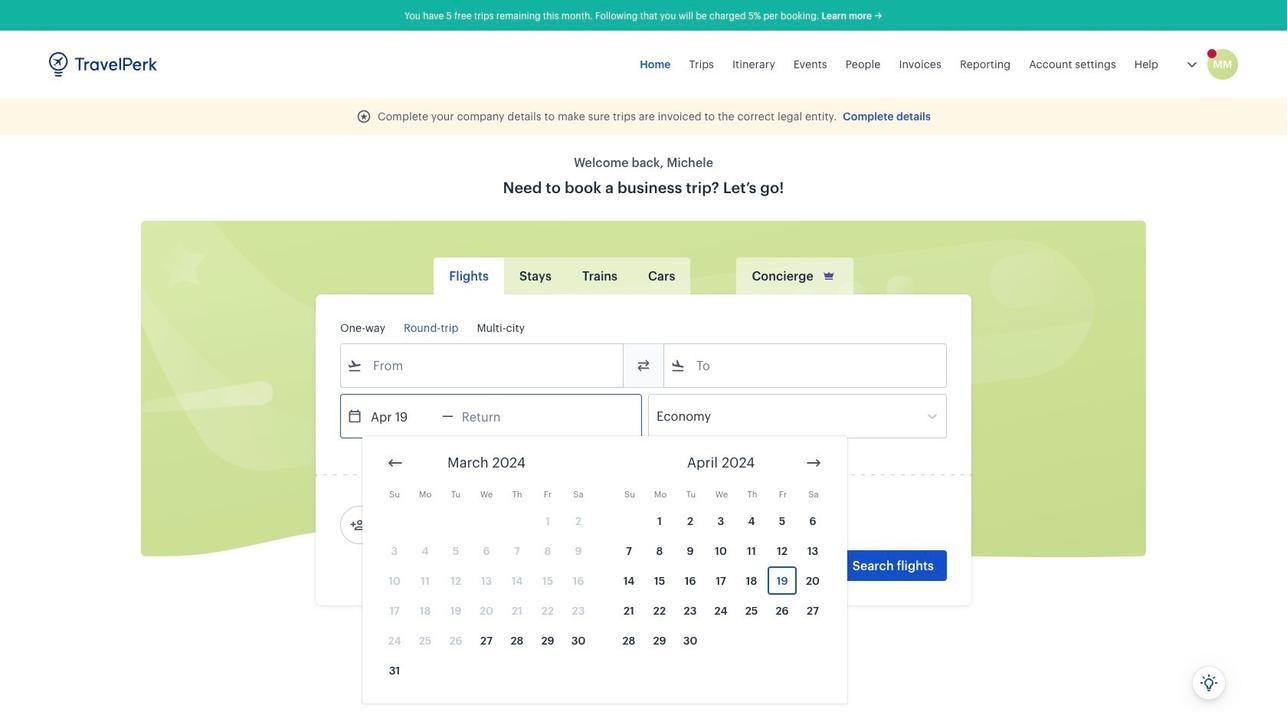 Task type: describe. For each thing, give the bounding box(es) containing it.
Depart text field
[[363, 395, 442, 438]]

To search field
[[686, 353, 927, 378]]



Task type: locate. For each thing, give the bounding box(es) containing it.
Add first traveler search field
[[366, 513, 525, 537]]

move forward to switch to the next month. image
[[805, 454, 823, 472]]

Return text field
[[454, 395, 533, 438]]

move backward to switch to the previous month. image
[[386, 454, 405, 472]]

From search field
[[363, 353, 603, 378]]

calendar application
[[363, 436, 1288, 704]]



